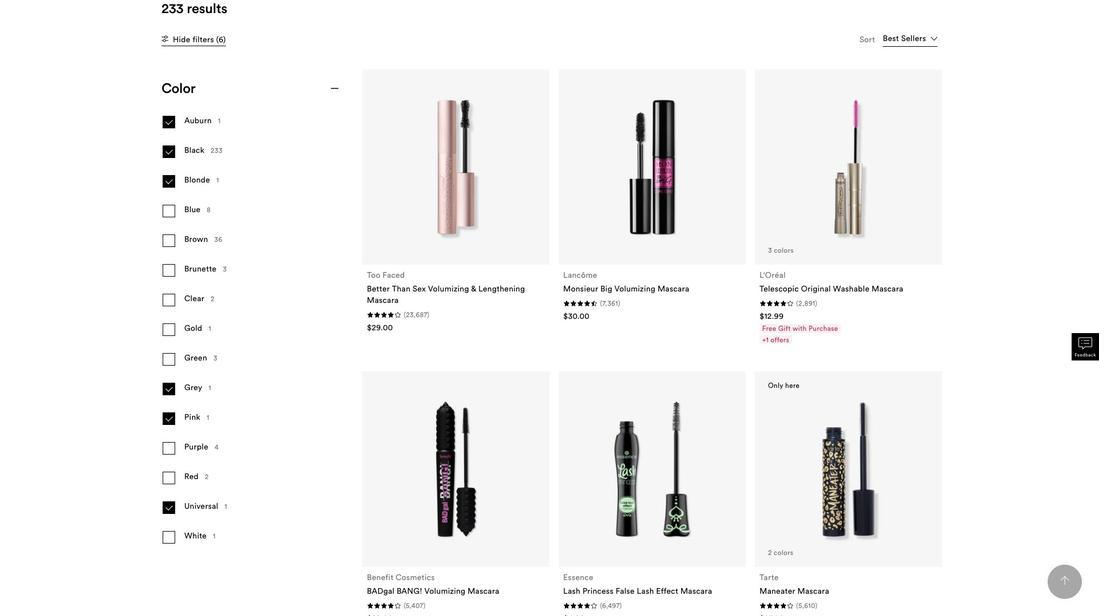 Task type: locate. For each thing, give the bounding box(es) containing it.
3 right brunette
[[223, 265, 227, 274]]

$29.00
[[367, 323, 393, 333]]

2 vertical spatial 2
[[769, 549, 772, 557]]

brunette
[[184, 264, 217, 274]]

)
[[618, 299, 621, 308], [816, 299, 818, 308], [428, 311, 430, 319], [424, 602, 426, 610], [620, 602, 622, 610], [816, 602, 818, 610]]

only
[[769, 382, 784, 390]]

auburn
[[184, 116, 212, 126]]

lash down essence at the right of page
[[564, 586, 581, 597]]

with
[[793, 324, 807, 333]]

volumizing left &
[[428, 284, 469, 294]]

( down princess
[[600, 602, 602, 610]]

( for badgal
[[404, 602, 406, 610]]

) down too faced better than sex volumizing & lengthening mascara on the top of the page
[[428, 311, 430, 319]]

2 for clear
[[211, 295, 215, 303]]

false
[[616, 586, 635, 597]]

free
[[763, 324, 777, 333]]

3
[[769, 246, 772, 255], [223, 265, 227, 274], [214, 354, 218, 363]]

best
[[883, 33, 900, 43]]

effect
[[657, 586, 679, 597]]

gift
[[779, 324, 791, 333]]

1 right "blonde"
[[217, 176, 219, 185]]

clear
[[184, 294, 205, 304]]

mascara inside benefit cosmetics badgal bang! volumizing mascara
[[468, 586, 500, 597]]

) down false
[[620, 602, 622, 610]]

essence
[[564, 573, 594, 583]]

grey
[[184, 383, 202, 393]]

sort
[[860, 34, 876, 44]]

than
[[392, 284, 411, 294]]

2 up tarte
[[769, 549, 772, 557]]

filters
[[193, 34, 214, 45]]

36
[[214, 236, 223, 244]]

( for princess
[[600, 602, 602, 610]]

( 5,407 )
[[404, 602, 426, 610]]

volumizing
[[428, 284, 469, 294], [615, 284, 656, 294], [425, 586, 466, 597]]

( down the than
[[404, 311, 406, 319]]

(
[[600, 299, 603, 308], [797, 299, 799, 308], [404, 311, 406, 319], [404, 602, 406, 610], [600, 602, 602, 610], [797, 602, 799, 610]]

faced
[[383, 270, 405, 280]]

2
[[211, 295, 215, 303], [205, 473, 209, 482], [769, 549, 772, 557]]

5,610
[[799, 602, 816, 610]]

1 right the grey
[[209, 384, 211, 393]]

2 right red
[[205, 473, 209, 482]]

5,407
[[406, 602, 424, 610]]

1
[[218, 117, 221, 125], [217, 176, 219, 185], [209, 325, 211, 333], [209, 384, 211, 393], [207, 414, 209, 422], [225, 503, 227, 511], [213, 532, 216, 541]]

) down the "tarte maneater mascara" at right bottom
[[816, 602, 818, 610]]

black
[[184, 145, 205, 156]]

) for bang!
[[424, 602, 426, 610]]

1 right gold
[[209, 325, 211, 333]]

mascara inside the "tarte maneater mascara"
[[798, 586, 830, 597]]

1 right auburn
[[218, 117, 221, 125]]

(6)
[[216, 34, 226, 45]]

lash right false
[[637, 586, 654, 597]]

( for original
[[797, 299, 799, 308]]

) for than
[[428, 311, 430, 319]]

0 horizontal spatial 3
[[214, 354, 218, 363]]

$12.99 free gift with purchase +1 offers
[[760, 311, 839, 344]]

1 horizontal spatial lash
[[637, 586, 654, 597]]

1 for gold
[[209, 325, 211, 333]]

benefit cosmetics badgal bang! volumizing mascara
[[367, 573, 500, 597]]

too
[[367, 270, 381, 280]]

0 vertical spatial colors
[[774, 246, 794, 255]]

( down bang!
[[404, 602, 406, 610]]

white
[[184, 531, 207, 542]]

tarte maneater mascara
[[760, 573, 830, 597]]

0 horizontal spatial lash
[[564, 586, 581, 597]]

mascara inside lancôme monsieur big volumizing mascara
[[658, 284, 690, 294]]

3 right "green"
[[214, 354, 218, 363]]

1 vertical spatial colors
[[774, 549, 794, 557]]

1 horizontal spatial 3
[[223, 265, 227, 274]]

None checkbox
[[162, 115, 340, 130], [162, 145, 340, 159], [162, 174, 340, 189], [162, 293, 340, 308], [162, 323, 340, 338], [162, 441, 340, 456], [162, 531, 340, 545], [162, 115, 340, 130], [162, 145, 340, 159], [162, 174, 340, 189], [162, 293, 340, 308], [162, 323, 340, 338], [162, 441, 340, 456], [162, 531, 340, 545]]

colors for 2 colors
[[774, 549, 794, 557]]

colors
[[774, 246, 794, 255], [774, 549, 794, 557]]

( for better
[[404, 311, 406, 319]]

1 horizontal spatial 2
[[211, 295, 215, 303]]

( 7,361 )
[[600, 299, 621, 308]]

messages bubble square menu image
[[1079, 337, 1093, 351], [1079, 337, 1093, 351], [1079, 337, 1093, 351], [1079, 337, 1093, 351], [1079, 337, 1093, 351], [1079, 337, 1093, 351], [1079, 337, 1093, 351], [1079, 337, 1093, 351], [1079, 337, 1093, 351], [1079, 337, 1093, 351]]

only here
[[769, 382, 800, 390]]

volumizing down cosmetics
[[425, 586, 466, 597]]

8
[[207, 206, 211, 214]]

lancôme monsieur big volumizing mascara image
[[578, 92, 728, 242]]

l'oréal telescopic original washable mascara
[[760, 270, 904, 294]]

0 horizontal spatial 2
[[205, 473, 209, 482]]

volumizing right big
[[615, 284, 656, 294]]

1 right pink
[[207, 414, 209, 422]]

( 6,497 )
[[600, 602, 622, 610]]

feedback
[[1075, 352, 1097, 358], [1075, 352, 1097, 358], [1075, 352, 1097, 358], [1075, 352, 1097, 358], [1075, 352, 1097, 358], [1075, 352, 1097, 358], [1075, 352, 1097, 358], [1075, 352, 1097, 358], [1075, 352, 1097, 358], [1075, 352, 1097, 358], [1075, 352, 1097, 358], [1075, 352, 1097, 358], [1075, 352, 1097, 358], [1075, 352, 1097, 358], [1075, 352, 1097, 358], [1075, 352, 1097, 358]]

colors up l'oréal on the top of page
[[774, 246, 794, 255]]

) down benefit cosmetics badgal bang! volumizing mascara
[[424, 602, 426, 610]]

1 for grey
[[209, 384, 211, 393]]

gold
[[184, 323, 202, 334]]

( 23,687 )
[[404, 311, 430, 319]]

1 vertical spatial 2
[[205, 473, 209, 482]]

1 vertical spatial 3
[[223, 265, 227, 274]]

( 5,610 )
[[797, 602, 818, 610]]

pink
[[184, 413, 200, 423]]

1 right "universal"
[[225, 503, 227, 511]]

mascara
[[658, 284, 690, 294], [872, 284, 904, 294], [367, 295, 399, 305], [468, 586, 500, 597], [681, 586, 713, 597], [798, 586, 830, 597]]

3 up l'oréal on the top of page
[[769, 246, 772, 255]]

sellers
[[902, 33, 927, 43]]

essence lash princess false lash effect mascara
[[564, 573, 713, 597]]

blonde
[[184, 175, 210, 185]]

( down big
[[600, 299, 603, 308]]

2 vertical spatial 3
[[214, 354, 218, 363]]

) down lancôme monsieur big volumizing mascara
[[618, 299, 621, 308]]

1 for pink
[[207, 414, 209, 422]]

3 for brunette
[[223, 265, 227, 274]]

cosmetics
[[396, 573, 435, 583]]

3 colors
[[769, 246, 794, 255]]

colors up tarte
[[774, 549, 794, 557]]

( down the telescopic
[[797, 299, 799, 308]]

1 right white
[[213, 532, 216, 541]]

6,497
[[602, 602, 620, 610]]

volumizing inside benefit cosmetics badgal bang! volumizing mascara
[[425, 586, 466, 597]]

1 for white
[[213, 532, 216, 541]]

lash
[[564, 586, 581, 597], [637, 586, 654, 597]]

back to top image
[[1061, 577, 1070, 586]]

essence lash princess false lash effect mascara image
[[578, 395, 728, 545]]

) down the original
[[816, 299, 818, 308]]

universal
[[184, 502, 218, 512]]

2 horizontal spatial 3
[[769, 246, 772, 255]]

2 right clear at the top left of page
[[211, 295, 215, 303]]

volumizing inside too faced better than sex volumizing & lengthening mascara
[[428, 284, 469, 294]]

brown
[[184, 234, 208, 245]]

1 for blonde
[[217, 176, 219, 185]]

$30.00
[[564, 311, 590, 321]]

2,891
[[799, 299, 816, 308]]

&
[[471, 284, 477, 294]]

hide filters (6) button
[[162, 34, 226, 46]]

2 horizontal spatial 2
[[769, 549, 772, 557]]

None checkbox
[[162, 204, 340, 219], [162, 234, 340, 248], [162, 263, 340, 278], [162, 352, 340, 367], [162, 382, 340, 397], [162, 412, 340, 427], [162, 471, 340, 486], [162, 501, 340, 516], [162, 204, 340, 219], [162, 234, 340, 248], [162, 263, 340, 278], [162, 352, 340, 367], [162, 382, 340, 397], [162, 412, 340, 427], [162, 471, 340, 486], [162, 501, 340, 516]]

messages bubble square menu image
[[1079, 337, 1093, 351], [1079, 337, 1093, 351], [1079, 337, 1093, 351], [1079, 337, 1093, 351], [1079, 337, 1093, 351], [1079, 337, 1093, 351]]

( down the "tarte maneater mascara" at right bottom
[[797, 602, 799, 610]]

0 vertical spatial 2
[[211, 295, 215, 303]]

sex
[[413, 284, 426, 294]]

2 for red
[[205, 473, 209, 482]]

0 vertical spatial 3
[[769, 246, 772, 255]]

bang!
[[397, 586, 423, 597]]

telescopic
[[760, 284, 799, 294]]

maneater
[[760, 586, 796, 597]]



Task type: vqa. For each thing, say whether or not it's contained in the screenshot.


Task type: describe. For each thing, give the bounding box(es) containing it.
( for mascara
[[797, 602, 799, 610]]

l'oréal telescopic original washable mascara image
[[774, 92, 924, 242]]

hide filters (6)
[[173, 34, 226, 45]]

+1
[[763, 336, 769, 344]]

3 for green
[[214, 354, 218, 363]]

) for false
[[620, 602, 622, 610]]

too faced better than sex volumizing & lengthening mascara image
[[381, 92, 531, 242]]

) for volumizing
[[618, 299, 621, 308]]

23,687
[[406, 311, 428, 319]]

benefit
[[367, 573, 394, 583]]

4
[[215, 443, 219, 452]]

tarte maneater mascara image
[[774, 395, 924, 545]]

mascara inside too faced better than sex volumizing & lengthening mascara
[[367, 295, 399, 305]]

hide
[[173, 34, 191, 45]]

) for washable
[[816, 299, 818, 308]]

Sort field
[[883, 32, 938, 47]]

( 2,891 )
[[797, 299, 818, 308]]

1 for universal
[[225, 503, 227, 511]]

badgal
[[367, 586, 395, 597]]

better
[[367, 284, 390, 294]]

$12.99
[[760, 311, 784, 321]]

original
[[802, 284, 831, 294]]

1 lash from the left
[[564, 586, 581, 597]]

tarte
[[760, 573, 779, 583]]

washable
[[834, 284, 870, 294]]

colors for 3 colors
[[774, 246, 794, 255]]

233
[[211, 146, 223, 155]]

2 lash from the left
[[637, 586, 654, 597]]

too faced better than sex volumizing & lengthening mascara
[[367, 270, 525, 305]]

red
[[184, 472, 199, 482]]

( for big
[[600, 299, 603, 308]]

green
[[184, 353, 207, 363]]

mascara inside essence lash princess false lash effect mascara
[[681, 586, 713, 597]]

1 for auburn
[[218, 117, 221, 125]]

l'oréal
[[760, 270, 786, 280]]

mascara inside l'oréal telescopic original washable mascara
[[872, 284, 904, 294]]

2 colors
[[769, 549, 794, 557]]

lancôme monsieur big volumizing mascara
[[564, 270, 690, 294]]

purchase
[[809, 324, 839, 333]]

big
[[601, 284, 613, 294]]

benefit cosmetics badgal bang! volumizing mascara image
[[381, 395, 531, 545]]

color
[[162, 79, 196, 97]]

here
[[786, 382, 800, 390]]

purple
[[184, 442, 208, 452]]

7,361
[[603, 299, 618, 308]]

volumizing inside lancôme monsieur big volumizing mascara
[[615, 284, 656, 294]]

monsieur
[[564, 284, 599, 294]]

princess
[[583, 586, 614, 597]]

best sellers
[[883, 33, 927, 43]]

lengthening
[[479, 284, 525, 294]]

offers
[[771, 336, 790, 344]]

withicon image
[[162, 35, 168, 42]]

blue
[[184, 205, 201, 215]]

lancôme
[[564, 270, 598, 280]]



